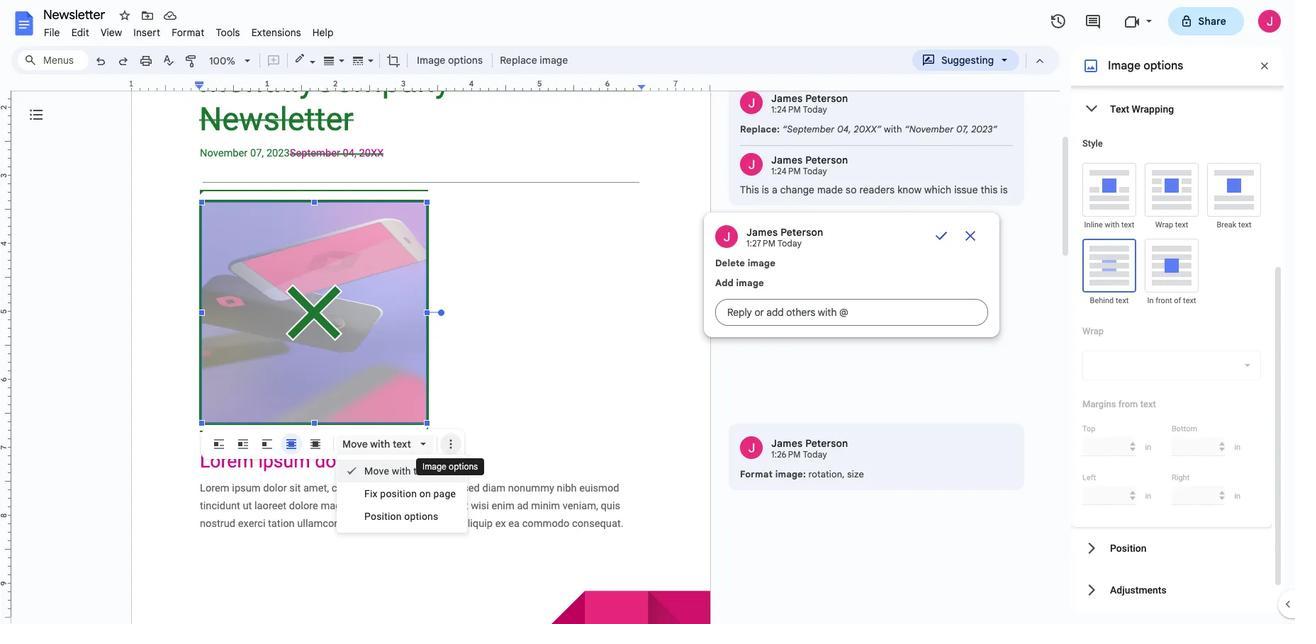Task type: describe. For each thing, give the bounding box(es) containing it.
Bottom margin, measured in inches. Value must be between 0 and 22 text field
[[1172, 437, 1226, 457]]

1 james peterson 1:24 pm today from the top
[[771, 92, 848, 115]]

0 horizontal spatial break text radio
[[257, 434, 278, 455]]

adjustments
[[1110, 585, 1167, 596]]

help menu item
[[307, 24, 339, 41]]

options up page
[[449, 462, 478, 472]]

text right of
[[1184, 296, 1197, 306]]

Inline with text radio
[[1083, 163, 1137, 217]]

text inside position options list box
[[393, 438, 411, 451]]

in for right
[[1235, 492, 1241, 501]]

1 horizontal spatial behind text radio
[[1083, 134, 1143, 625]]

image for add image
[[736, 277, 764, 289]]

insert
[[134, 26, 160, 39]]

Zoom text field
[[206, 51, 240, 71]]

move with text inside position options list box
[[342, 438, 411, 451]]

2 james peterson 1:24 pm today from the top
[[771, 154, 848, 177]]

delete
[[715, 257, 745, 269]]

james peterson image for james peterson 1:24 pm today
[[740, 153, 763, 176]]

margins
[[1083, 399, 1116, 410]]

wrapping
[[1132, 103, 1174, 115]]

wrap text
[[1156, 221, 1189, 230]]

Reply field
[[715, 299, 988, 326]]

add
[[715, 277, 734, 289]]

tools menu item
[[210, 24, 246, 41]]

text right 'behind' at the top right
[[1116, 296, 1129, 306]]

bottom
[[1172, 425, 1198, 434]]

file
[[44, 26, 60, 39]]

mode and view toolbar
[[912, 46, 1052, 74]]

wrap for wrap text
[[1156, 221, 1174, 230]]

james peterson 1:26 pm today
[[771, 437, 848, 460]]

image options application
[[0, 0, 1295, 625]]

wrap text options image
[[1239, 357, 1256, 374]]

break text
[[1217, 221, 1252, 230]]

text right from
[[1141, 399, 1156, 410]]

replace:
[[740, 123, 780, 135]]

this is a change made so readers know which issue this is
[[740, 184, 1008, 196]]

help
[[313, 26, 334, 39]]

20xx"
[[854, 123, 882, 135]]

"november
[[905, 123, 954, 135]]

position for position options
[[364, 511, 402, 523]]

border dash image
[[350, 50, 367, 70]]

In front of text radio
[[1145, 239, 1199, 293]]

edit
[[71, 26, 89, 39]]

image options button
[[411, 50, 489, 71]]

peterson for format image:
[[806, 437, 848, 450]]

made
[[818, 184, 843, 196]]

1 vertical spatial move
[[364, 466, 389, 477]]

in for left
[[1145, 492, 1152, 501]]

today up made
[[803, 166, 828, 177]]

james for delete image
[[747, 226, 778, 239]]

with inside list box
[[392, 466, 411, 477]]

0 horizontal spatial behind text radio
[[281, 434, 302, 455]]

know
[[898, 184, 922, 196]]

Star checkbox
[[115, 6, 135, 26]]

move with text toolbar
[[204, 434, 462, 455]]

replace: "september 04, 20xx" with "november 07, 2023"
[[740, 123, 998, 135]]

replace image button
[[496, 50, 572, 71]]

text
[[1110, 103, 1130, 115]]

format for format image: rotation, size
[[740, 469, 773, 481]]

view menu item
[[95, 24, 128, 41]]

in front of text
[[1148, 296, 1197, 306]]

this
[[740, 184, 759, 196]]

today for replace:
[[803, 104, 828, 115]]

insert menu item
[[128, 24, 166, 41]]

image options inside button
[[417, 54, 483, 67]]

Rename text field
[[38, 6, 113, 23]]

replace
[[500, 54, 537, 67]]

this
[[981, 184, 998, 196]]

1:27 pm
[[747, 238, 776, 249]]

1:26 pm
[[771, 450, 801, 460]]

view
[[101, 26, 122, 39]]

Menus field
[[18, 50, 89, 70]]

adjustments tab
[[1071, 569, 1273, 611]]

edit menu item
[[66, 24, 95, 41]]

Left margin, measured in inches. Value must be between 0 and 22 text field
[[1083, 486, 1136, 506]]

with inside image options section
[[1105, 221, 1120, 230]]



Task type: locate. For each thing, give the bounding box(es) containing it.
1 vertical spatial james peterson image
[[740, 437, 763, 459]]

1 vertical spatial james peterson 1:24 pm today
[[771, 154, 848, 177]]

with right 20xx"
[[884, 123, 902, 135]]

format inside menu item
[[172, 26, 205, 39]]

of
[[1174, 296, 1182, 306]]

"september
[[783, 123, 835, 135]]

options left replace
[[448, 54, 483, 67]]

2 1:24 pm from the top
[[771, 166, 801, 177]]

add image
[[715, 277, 764, 289]]

Top margin, measured in inches. Value must be between 0 and 22 text field
[[1083, 437, 1136, 457]]

peterson up 04,
[[806, 92, 848, 105]]

0 vertical spatial wrap
[[1156, 221, 1174, 230]]

position options list box
[[337, 434, 434, 455]]

is right this on the top right of page
[[1001, 184, 1008, 196]]

image inside dropdown button
[[540, 54, 568, 67]]

move with text up the fix
[[342, 438, 411, 451]]

james peterson 1:24 pm today up change in the right top of the page
[[771, 154, 848, 177]]

in for bottom
[[1235, 443, 1241, 452]]

text down wrap text option at the right top of page
[[1175, 221, 1189, 230]]

break
[[1217, 221, 1237, 230]]

today right 1:27 pm
[[778, 238, 802, 249]]

peterson right 1:27 pm
[[781, 226, 824, 239]]

Right margin, measured in inches. Value must be between 0 and 22 text field
[[1172, 486, 1226, 506]]

text wrapping tab
[[1071, 88, 1273, 130]]

2 is from the left
[[1001, 184, 1008, 196]]

Behind text radio
[[1083, 134, 1143, 625], [281, 434, 302, 455]]

format image: rotation, size
[[740, 469, 864, 481]]

page
[[434, 489, 456, 500]]

menu bar containing file
[[38, 18, 339, 42]]

wrap down 'behind' at the top right
[[1083, 326, 1104, 337]]

which
[[925, 184, 952, 196]]

in
[[1148, 296, 1154, 306]]

with up the fix
[[370, 438, 390, 451]]

so
[[846, 184, 857, 196]]

position up adjustments
[[1110, 543, 1147, 554]]

1:24 pm up change in the right top of the page
[[771, 166, 801, 177]]

image
[[540, 54, 568, 67], [748, 257, 776, 269], [736, 277, 764, 289]]

move up the fix
[[364, 466, 389, 477]]

is
[[762, 184, 769, 196], [1001, 184, 1008, 196]]

format for format
[[172, 26, 205, 39]]

text wrapping
[[1110, 103, 1174, 115]]

position for position
[[1110, 543, 1147, 554]]

is left a
[[762, 184, 769, 196]]

options down the on
[[404, 511, 439, 523]]

today up the rotation,
[[803, 450, 827, 460]]

image right replace
[[540, 54, 568, 67]]

position down the fix
[[364, 511, 402, 523]]

wrap down wrap text option at the right top of page
[[1156, 221, 1174, 230]]

with up position at the left bottom of page
[[392, 466, 411, 477]]

1 horizontal spatial position
[[1110, 543, 1147, 554]]

options inside image options button
[[448, 54, 483, 67]]

options up text wrapping tab
[[1144, 59, 1184, 73]]

image inside button
[[417, 54, 446, 67]]

move with text up position at the left bottom of page
[[364, 466, 431, 477]]

text up the on
[[414, 466, 431, 477]]

1 vertical spatial position
[[1110, 543, 1147, 554]]

in right right margin, measured in inches. value must be between 0 and 22 text box on the right
[[1235, 492, 1241, 501]]

james peterson image left "1:26 pm"
[[740, 437, 763, 459]]

menu bar inside menu bar banner
[[38, 18, 339, 42]]

in right left margin, measured in inches. value must be between 0 and 22 text box
[[1145, 492, 1152, 501]]

james peterson image
[[740, 153, 763, 176], [740, 437, 763, 459]]

peterson inside 'james peterson 1:27 pm today'
[[781, 226, 824, 239]]

move inside position options list box
[[342, 438, 368, 451]]

delete image
[[715, 257, 776, 269]]

position inside tab
[[1110, 543, 1147, 554]]

2 james peterson image from the top
[[740, 437, 763, 459]]

move with text inside list box
[[364, 466, 431, 477]]

margins from text
[[1083, 399, 1156, 410]]

james peterson image for delete image
[[715, 225, 738, 248]]

extensions
[[251, 26, 301, 39]]

james
[[771, 92, 803, 105], [771, 154, 803, 167], [747, 226, 778, 239], [771, 437, 803, 450]]

text right break
[[1239, 221, 1252, 230]]

1 vertical spatial break text radio
[[257, 434, 278, 455]]

suggesting button
[[913, 50, 1020, 71]]

1 horizontal spatial james peterson image
[[740, 91, 763, 114]]

size
[[848, 469, 864, 481]]

position inside list box
[[364, 511, 402, 523]]

1 vertical spatial move with text
[[364, 466, 431, 477]]

image options left replace
[[417, 54, 483, 67]]

1 vertical spatial 1:24 pm
[[771, 166, 801, 177]]

position options
[[364, 511, 439, 523]]

position
[[380, 489, 417, 500]]

peterson for replace:
[[806, 92, 848, 105]]

1 horizontal spatial wrap
[[1156, 221, 1174, 230]]

Zoom field
[[204, 50, 257, 72]]

right
[[1172, 474, 1190, 483]]

today for delete image
[[778, 238, 802, 249]]

peterson inside 'james peterson 1:26 pm today'
[[806, 437, 848, 450]]

inline
[[1085, 221, 1103, 230]]

option group inside the image options application
[[208, 434, 326, 455]]

image options
[[417, 54, 483, 67], [1108, 59, 1184, 73], [423, 462, 478, 472]]

1 vertical spatial image
[[748, 257, 776, 269]]

1:24 pm up "september
[[771, 104, 801, 115]]

james peterson image up this
[[740, 153, 763, 176]]

move right in front of text option
[[342, 438, 368, 451]]

In line radio
[[208, 434, 230, 455]]

left
[[1083, 474, 1096, 483]]

1 vertical spatial format
[[740, 469, 773, 481]]

0 vertical spatial image
[[540, 54, 568, 67]]

james peterson 1:27 pm today
[[747, 226, 824, 249]]

0 horizontal spatial wrap
[[1083, 326, 1104, 337]]

fix position on page
[[364, 489, 456, 500]]

text up position at the left bottom of page
[[393, 438, 411, 451]]

wrap text options list box
[[1083, 351, 1261, 381]]

today
[[803, 104, 828, 115], [803, 166, 828, 177], [778, 238, 802, 249], [803, 450, 827, 460]]

menu bar banner
[[0, 0, 1295, 625]]

0 vertical spatial 1:24 pm
[[771, 104, 801, 115]]

1 is from the left
[[762, 184, 769, 196]]

2023"
[[972, 123, 998, 135]]

james inside 'james peterson 1:27 pm today'
[[747, 226, 778, 239]]

style
[[1083, 138, 1103, 149]]

wrap
[[1156, 221, 1174, 230], [1083, 326, 1104, 337]]

on
[[420, 489, 431, 500]]

0 vertical spatial james peterson image
[[740, 153, 763, 176]]

james peterson 1:24 pm today
[[771, 92, 848, 115], [771, 154, 848, 177]]

move with text
[[342, 438, 411, 451], [364, 466, 431, 477]]

position tab
[[1071, 528, 1273, 569]]

in
[[1145, 443, 1152, 452], [1235, 443, 1241, 452], [1145, 492, 1152, 501], [1235, 492, 1241, 501]]

0 vertical spatial move with text
[[342, 438, 411, 451]]

peterson
[[806, 92, 848, 105], [806, 154, 848, 167], [781, 226, 824, 239], [806, 437, 848, 450]]

list box
[[337, 455, 467, 533]]

0 vertical spatial format
[[172, 26, 205, 39]]

james peterson image up delete
[[715, 225, 738, 248]]

In front of text radio
[[305, 434, 326, 455]]

image options up page
[[423, 462, 478, 472]]

wrap for wrap
[[1083, 326, 1104, 337]]

a
[[772, 184, 778, 196]]

tools
[[216, 26, 240, 39]]

options inside list box
[[404, 511, 439, 523]]

james up delete image
[[747, 226, 778, 239]]

1 james peterson image from the top
[[740, 153, 763, 176]]

main toolbar
[[88, 50, 572, 73]]

peterson up made
[[806, 154, 848, 167]]

1 vertical spatial wrap
[[1083, 326, 1104, 337]]

1 horizontal spatial is
[[1001, 184, 1008, 196]]

james up change in the right top of the page
[[771, 154, 803, 167]]

in right top margin, measured in inches. value must be between 0 and 22 text field
[[1145, 443, 1152, 452]]

inline with text
[[1085, 221, 1135, 230]]

text inside list box
[[414, 466, 431, 477]]

move with text option
[[342, 438, 411, 451]]

james peterson image for james peterson 1:26 pm today
[[740, 437, 763, 459]]

option group
[[208, 434, 326, 455]]

move
[[342, 438, 368, 451], [364, 466, 389, 477]]

tab
[[1071, 611, 1273, 625]]

in right bottom margin, measured in inches. value must be between 0 and 22 text box
[[1235, 443, 1241, 452]]

text
[[1122, 221, 1135, 230], [1175, 221, 1189, 230], [1239, 221, 1252, 230], [1116, 296, 1129, 306], [1184, 296, 1197, 306], [1141, 399, 1156, 410], [393, 438, 411, 451], [414, 466, 431, 477]]

image options inside section
[[1108, 59, 1184, 73]]

1 horizontal spatial break text radio
[[1208, 163, 1261, 217]]

front
[[1156, 296, 1172, 306]]

image
[[417, 54, 446, 67], [1108, 59, 1141, 73], [423, 462, 447, 472]]

1 1:24 pm from the top
[[771, 104, 801, 115]]

0 vertical spatial position
[[364, 511, 402, 523]]

in for top
[[1145, 443, 1152, 452]]

top
[[1083, 425, 1096, 434]]

james inside 'james peterson 1:26 pm today'
[[771, 437, 803, 450]]

james up "september
[[771, 92, 803, 105]]

Wrap text radio
[[1145, 163, 1199, 217]]

1
[[129, 79, 134, 89]]

0 vertical spatial move
[[342, 438, 368, 451]]

with
[[884, 123, 902, 135], [1105, 221, 1120, 230], [370, 438, 390, 451], [392, 466, 411, 477]]

image options up text wrapping
[[1108, 59, 1184, 73]]

Break text radio
[[1208, 163, 1261, 217], [257, 434, 278, 455]]

image down delete image
[[736, 277, 764, 289]]

peterson for delete image
[[781, 226, 824, 239]]

image for replace image
[[540, 54, 568, 67]]

options
[[448, 54, 483, 67], [1144, 59, 1184, 73], [449, 462, 478, 472], [404, 511, 439, 523]]

readers
[[860, 184, 895, 196]]

border weight image
[[321, 50, 338, 70]]

break text radio up break text
[[1208, 163, 1261, 217]]

rotation,
[[809, 469, 845, 481]]

1 horizontal spatial format
[[740, 469, 773, 481]]

james for replace:
[[771, 92, 803, 105]]

1:24 pm
[[771, 104, 801, 115], [771, 166, 801, 177]]

0 horizontal spatial format
[[172, 26, 205, 39]]

image options section
[[1071, 0, 1284, 625]]

Wrap text radio
[[233, 434, 254, 455]]

james up image:
[[771, 437, 803, 450]]

0 horizontal spatial james peterson image
[[715, 225, 738, 248]]

format
[[172, 26, 205, 39], [740, 469, 773, 481]]

text right inline
[[1122, 221, 1135, 230]]

james peterson image for replace:
[[740, 91, 763, 114]]

format left image:
[[740, 469, 773, 481]]

07,
[[956, 123, 969, 135]]

image:
[[775, 469, 806, 481]]

format menu item
[[166, 24, 210, 41]]

2 vertical spatial image
[[736, 277, 764, 289]]

image for delete image
[[748, 257, 776, 269]]

list box containing move with text
[[337, 455, 467, 533]]

share
[[1199, 15, 1227, 28]]

0 vertical spatial break text radio
[[1208, 163, 1261, 217]]

replace image
[[500, 54, 568, 67]]

format left 'tools' menu item
[[172, 26, 205, 39]]

0 vertical spatial james peterson image
[[740, 91, 763, 114]]

behind text
[[1090, 296, 1129, 306]]

image inside section
[[1108, 59, 1141, 73]]

04,
[[837, 123, 852, 135]]

with inside position options list box
[[370, 438, 390, 451]]

options inside image options section
[[1144, 59, 1184, 73]]

behind
[[1090, 296, 1114, 306]]

james peterson image
[[740, 91, 763, 114], [715, 225, 738, 248]]

peterson up the rotation,
[[806, 437, 848, 450]]

bottom margin image
[[0, 614, 11, 625]]

today for format image:
[[803, 450, 827, 460]]

0 horizontal spatial position
[[364, 511, 402, 523]]

position
[[364, 511, 402, 523], [1110, 543, 1147, 554]]

today inside 'james peterson 1:27 pm today'
[[778, 238, 802, 249]]

image down 1:27 pm
[[748, 257, 776, 269]]

james peterson 1:24 pm today up "september
[[771, 92, 848, 115]]

left margin image
[[132, 80, 204, 91]]

from
[[1119, 399, 1138, 410]]

share button
[[1168, 7, 1244, 35]]

file menu item
[[38, 24, 66, 41]]

james peterson image up replace:
[[740, 91, 763, 114]]

change
[[780, 184, 815, 196]]

suggesting
[[942, 54, 994, 67]]

menu bar
[[38, 18, 339, 42]]

with right inline
[[1105, 221, 1120, 230]]

break text radio right wrap text radio
[[257, 434, 278, 455]]

0 horizontal spatial is
[[762, 184, 769, 196]]

today inside 'james peterson 1:26 pm today'
[[803, 450, 827, 460]]

right margin image
[[638, 80, 710, 91]]

1 vertical spatial james peterson image
[[715, 225, 738, 248]]

today up "september
[[803, 104, 828, 115]]

james for format image:
[[771, 437, 803, 450]]

fix
[[364, 489, 378, 500]]

extensions menu item
[[246, 24, 307, 41]]

issue
[[955, 184, 978, 196]]

0 vertical spatial james peterson 1:24 pm today
[[771, 92, 848, 115]]



Task type: vqa. For each thing, say whether or not it's contained in the screenshot.
top Pro
no



